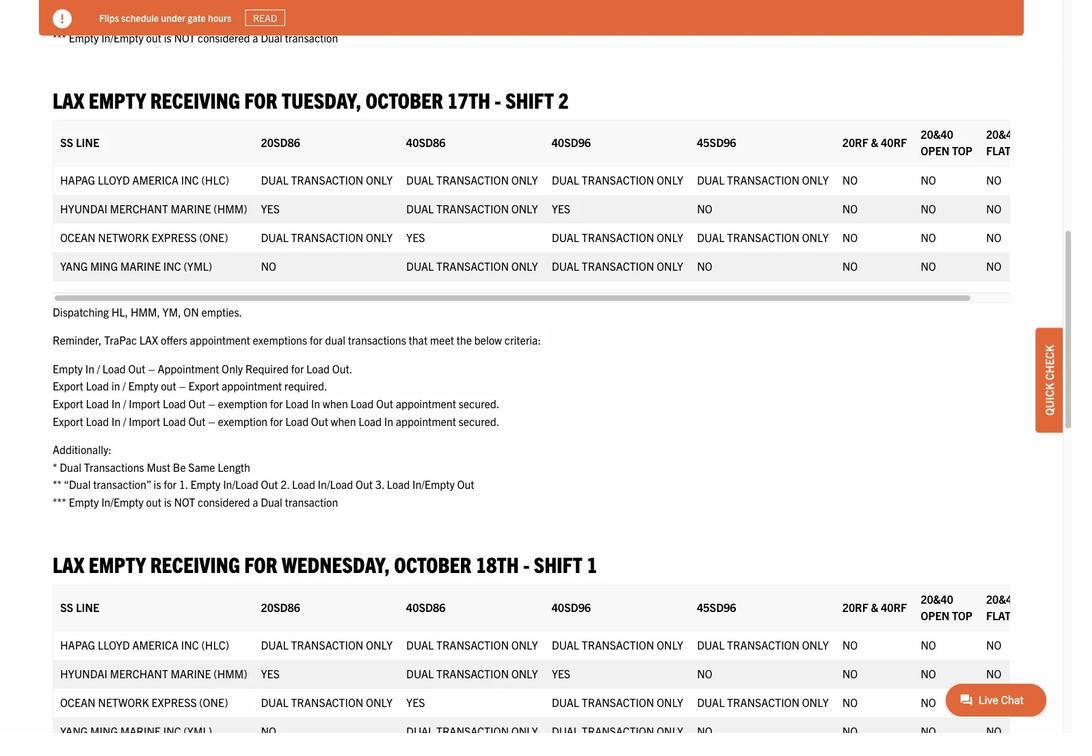 Task type: vqa. For each thing, say whether or not it's contained in the screenshot.


Task type: locate. For each thing, give the bounding box(es) containing it.
express for wednesday,
[[151, 696, 197, 709]]

2 hyundai merchant marine (hmm) from the top
[[60, 667, 247, 681]]

40rf for 1
[[881, 600, 907, 614]]

2 line from the top
[[76, 600, 99, 614]]

0 vertical spatial ***
[[53, 31, 66, 44]]

** down the *
[[53, 478, 62, 492]]

lax empty receiving           for wednesday, october 18th              - shift 1
[[53, 551, 597, 578]]

receiving for wednesday,
[[150, 551, 240, 578]]

"dual left the flips
[[64, 13, 91, 27]]

2 ss from the top
[[60, 600, 73, 614]]

1 vertical spatial transaction"
[[93, 478, 151, 492]]

transaction up lax empty receiving           for wednesday, october 18th              - shift 1
[[285, 495, 338, 509]]

1 vertical spatial hapag lloyd america inc (hlc)
[[60, 638, 229, 652]]

0 vertical spatial (hlc)
[[201, 173, 229, 187]]

2 40sd96 from the top
[[552, 600, 591, 614]]

1 vertical spatial network
[[98, 696, 149, 709]]

transaction down read link
[[285, 31, 338, 44]]

top for lax empty receiving           for wednesday, october 18th              - shift 1
[[952, 609, 973, 622]]

(one) for wednesday,
[[199, 696, 228, 709]]

out
[[146, 31, 161, 44], [161, 379, 176, 393], [146, 495, 161, 509]]

0 vertical spatial 20rf
[[843, 136, 869, 149]]

transaction" inside additionally: * dual transactions must be same length ** "dual transaction" is for 1. empty in/load out 2. load in/load out 3. load in/empty out *** empty in/empty out is not considered a dual transaction
[[93, 478, 151, 492]]

line
[[76, 136, 99, 149], [76, 600, 99, 614]]

1 ocean network express (one) from the top
[[60, 231, 228, 245]]

1 (hlc) from the top
[[201, 173, 229, 187]]

dual inside ** "dual transaction" is for 1. empty in/load out 2. load in/load out 3. load in/empty out *** empty in/empty out is not considered a dual transaction
[[261, 31, 282, 44]]

ocean network express (one)
[[60, 231, 228, 245], [60, 696, 228, 709]]

1 40sd96 from the top
[[552, 136, 591, 149]]

empty down transactions
[[69, 495, 99, 509]]

1 rack from the top
[[1014, 144, 1042, 158]]

1. down be
[[179, 478, 188, 492]]

2 ** from the top
[[53, 478, 62, 492]]

reminder,
[[53, 334, 102, 347]]

20&40 flat rack for lax empty receiving           for tuesday, october 17th              - shift 2
[[986, 128, 1042, 158]]

when down required.
[[323, 397, 348, 411]]

0 vertical spatial "dual
[[64, 13, 91, 27]]

considered inside ** "dual transaction" is for 1. empty in/load out 2. load in/load out 3. load in/empty out *** empty in/empty out is not considered a dual transaction
[[198, 31, 250, 44]]

transaction
[[285, 31, 338, 44], [285, 495, 338, 509]]

flips
[[99, 11, 119, 24]]

20rf & 40rf for lax empty receiving           for wednesday, october 18th              - shift 1
[[843, 600, 907, 614]]

transaction" down transactions
[[93, 478, 151, 492]]

1 vertical spatial **
[[53, 478, 62, 492]]

1 hapag lloyd america inc (hlc) from the top
[[60, 173, 229, 187]]

"dual down additionally:
[[64, 478, 91, 492]]

1 transaction from the top
[[285, 31, 338, 44]]

a
[[253, 31, 258, 44], [253, 495, 258, 509]]

on
[[184, 305, 199, 319]]

2 top from the top
[[952, 609, 973, 622]]

2 hapag from the top
[[60, 638, 95, 652]]

1 open from the top
[[921, 144, 950, 158]]

1 line from the top
[[76, 136, 99, 149]]

20sd86 down the lax empty receiving           for tuesday, october 17th              - shift 2
[[261, 136, 300, 149]]

1 vertical spatial secured.
[[459, 414, 500, 428]]

1 vertical spatial inc
[[163, 260, 181, 273]]

1 considered from the top
[[198, 31, 250, 44]]

1 vertical spatial october
[[394, 551, 472, 578]]

hapag lloyd america inc (hlc)
[[60, 173, 229, 187], [60, 638, 229, 652]]

out down must
[[146, 495, 161, 509]]

out down appointment
[[161, 379, 176, 393]]

flat for lax empty receiving           for wednesday, october 18th              - shift 1
[[986, 609, 1011, 622]]

1 flat from the top
[[986, 144, 1011, 158]]

considered down length
[[198, 495, 250, 509]]

0 vertical spatial 20rf & 40rf
[[843, 136, 907, 149]]

1 ** from the top
[[53, 13, 62, 27]]

2 transaction" from the top
[[93, 478, 151, 492]]

1 (one) from the top
[[199, 231, 228, 245]]

2 20&40 open top from the top
[[921, 592, 973, 622]]

1. inside ** "dual transaction" is for 1. empty in/load out 2. load in/load out 3. load in/empty out *** empty in/empty out is not considered a dual transaction
[[179, 13, 188, 27]]

ym,
[[163, 305, 181, 319]]

2 express from the top
[[151, 696, 197, 709]]

hyundai for lax empty receiving           for tuesday, october 17th              - shift 2
[[60, 202, 107, 216]]

2 ocean network express (one) from the top
[[60, 696, 228, 709]]

0 vertical spatial dual
[[261, 31, 282, 44]]

import
[[129, 397, 160, 411], [129, 414, 160, 428]]

2 vertical spatial out
[[146, 495, 161, 509]]

1 vertical spatial 40sd86
[[406, 600, 446, 614]]

ocean network express (one) for lax empty receiving           for tuesday, october 17th              - shift 2
[[60, 231, 228, 245]]

1 network from the top
[[98, 231, 149, 245]]

considered down hours
[[198, 31, 250, 44]]

hyundai
[[60, 202, 107, 216], [60, 667, 107, 681]]

2 not from the top
[[174, 495, 195, 509]]

1 20sd86 from the top
[[261, 136, 300, 149]]

- for 17th
[[495, 86, 501, 113]]

2 & from the top
[[871, 600, 879, 614]]

october left 18th
[[394, 551, 472, 578]]

2 lloyd from the top
[[98, 638, 130, 652]]

2 open from the top
[[921, 609, 950, 622]]

criteria:
[[505, 334, 541, 347]]

receiving for tuesday,
[[150, 86, 240, 113]]

hapag lloyd america inc (hlc) for lax empty receiving           for wednesday, october 18th              - shift 1
[[60, 638, 229, 652]]

***
[[53, 31, 66, 44], [53, 495, 66, 509]]

1 vertical spatial hapag
[[60, 638, 95, 652]]

2 20rf from the top
[[843, 600, 869, 614]]

1 vertical spatial exemption
[[218, 414, 268, 428]]

0 vertical spatial hyundai merchant marine (hmm)
[[60, 202, 247, 216]]

1 & from the top
[[871, 136, 879, 149]]

1 express from the top
[[151, 231, 197, 245]]

** left the flips
[[53, 13, 62, 27]]

the
[[457, 334, 472, 347]]

1 40sd86 from the top
[[406, 136, 446, 149]]

*** down the *
[[53, 495, 66, 509]]

1 2. from the top
[[281, 13, 290, 27]]

top for lax empty receiving           for tuesday, october 17th              - shift 2
[[952, 144, 973, 158]]

(one)
[[199, 231, 228, 245], [199, 696, 228, 709]]

0 horizontal spatial -
[[495, 86, 501, 113]]

1 40rf from the top
[[881, 136, 907, 149]]

0 vertical spatial -
[[495, 86, 501, 113]]

0 vertical spatial 20&40 flat rack
[[986, 128, 1042, 158]]

only
[[222, 362, 243, 376]]

dual
[[261, 31, 282, 44], [60, 460, 81, 474], [261, 495, 282, 509]]

1 *** from the top
[[53, 31, 66, 44]]

0 vertical spatial shift
[[505, 86, 554, 113]]

0 vertical spatial merchant
[[110, 202, 168, 216]]

0 vertical spatial 1.
[[179, 13, 188, 27]]

1 3. from the top
[[375, 13, 384, 27]]

transaction"
[[93, 13, 151, 27], [93, 478, 151, 492]]

0 vertical spatial a
[[253, 31, 258, 44]]

america for lax empty receiving           for wednesday, october 18th              - shift 1
[[132, 638, 179, 652]]

marine for lax empty receiving           for tuesday, october 17th              - shift 2
[[171, 202, 211, 216]]

1 merchant from the top
[[110, 202, 168, 216]]

2 hyundai from the top
[[60, 667, 107, 681]]

for for wednesday,
[[244, 551, 277, 578]]

marine
[[171, 202, 211, 216], [120, 260, 161, 273], [171, 667, 211, 681]]

import up must
[[129, 414, 160, 428]]

0 vertical spatial import
[[129, 397, 160, 411]]

2. inside ** "dual transaction" is for 1. empty in/load out 2. load in/load out 3. load in/empty out *** empty in/empty out is not considered a dual transaction
[[281, 13, 290, 27]]

0 vertical spatial empty
[[89, 86, 146, 113]]

** inside additionally: * dual transactions must be same length ** "dual transaction" is for 1. empty in/load out 2. load in/load out 3. load in/empty out *** empty in/empty out is not considered a dual transaction
[[53, 478, 62, 492]]

0 vertical spatial hapag lloyd america inc (hlc)
[[60, 173, 229, 187]]

2 vertical spatial inc
[[181, 638, 199, 652]]

not
[[174, 31, 195, 44], [174, 495, 195, 509]]

0 vertical spatial 3.
[[375, 13, 384, 27]]

2 america from the top
[[132, 638, 179, 652]]

0 vertical spatial transaction
[[285, 31, 338, 44]]

0 vertical spatial october
[[366, 86, 443, 113]]

1 ocean from the top
[[60, 231, 96, 245]]

dual
[[261, 173, 289, 187], [406, 173, 434, 187], [552, 173, 579, 187], [697, 173, 725, 187], [406, 202, 434, 216], [261, 231, 289, 245], [552, 231, 579, 245], [697, 231, 725, 245], [406, 260, 434, 273], [552, 260, 579, 273], [261, 638, 289, 652], [406, 638, 434, 652], [552, 638, 579, 652], [697, 638, 725, 652], [406, 667, 434, 681], [261, 696, 289, 709], [552, 696, 579, 709], [697, 696, 725, 709]]

yes
[[261, 202, 280, 216], [552, 202, 571, 216], [406, 231, 425, 245], [261, 667, 280, 681], [552, 667, 571, 681], [406, 696, 425, 709]]

0 vertical spatial considered
[[198, 31, 250, 44]]

1 (hmm) from the top
[[214, 202, 247, 216]]

ss line for lax empty receiving           for tuesday, october 17th              - shift 2
[[60, 136, 99, 149]]

2 45sd96 from the top
[[697, 600, 736, 614]]

1 vertical spatial ocean network express (one)
[[60, 696, 228, 709]]

lax
[[53, 86, 84, 113], [139, 334, 158, 347], [53, 551, 84, 578]]

/ down trapac
[[123, 397, 126, 411]]

0 vertical spatial 40rf
[[881, 136, 907, 149]]

rack for lax empty receiving           for wednesday, october 18th              - shift 1
[[1014, 609, 1042, 622]]

1 vertical spatial a
[[253, 495, 258, 509]]

0 vertical spatial open
[[921, 144, 950, 158]]

1 hyundai from the top
[[60, 202, 107, 216]]

1 for from the top
[[244, 86, 277, 113]]

ss line for lax empty receiving           for wednesday, october 18th              - shift 1
[[60, 600, 99, 614]]

40sd96 down 2
[[552, 136, 591, 149]]

1 hapag from the top
[[60, 173, 95, 187]]

0 vertical spatial not
[[174, 31, 195, 44]]

shift for 2
[[505, 86, 554, 113]]

length
[[218, 460, 250, 474]]

"dual inside additionally: * dual transactions must be same length ** "dual transaction" is for 1. empty in/load out 2. load in/load out 3. load in/empty out *** empty in/empty out is not considered a dual transaction
[[64, 478, 91, 492]]

yang ming marine inc (yml)
[[60, 260, 212, 273]]

ss for lax empty receiving           for wednesday, october 18th              - shift 1
[[60, 600, 73, 614]]

2 ocean from the top
[[60, 696, 96, 709]]

0 vertical spatial out
[[146, 31, 161, 44]]

empty
[[190, 13, 221, 27], [69, 31, 99, 44], [53, 362, 83, 376], [128, 379, 158, 393], [190, 478, 221, 492], [69, 495, 99, 509]]

2 20sd86 from the top
[[261, 600, 300, 614]]

20sd86 down lax empty receiving           for wednesday, october 18th              - shift 1
[[261, 600, 300, 614]]

lloyd
[[98, 173, 130, 187], [98, 638, 130, 652]]

ocean network express (one) for lax empty receiving           for wednesday, october 18th              - shift 1
[[60, 696, 228, 709]]

exemption up length
[[218, 414, 268, 428]]

3. inside additionally: * dual transactions must be same length ** "dual transaction" is for 1. empty in/load out 2. load in/load out 3. load in/empty out *** empty in/empty out is not considered a dual transaction
[[375, 478, 384, 492]]

1 vertical spatial ss
[[60, 600, 73, 614]]

** inside ** "dual transaction" is for 1. empty in/load out 2. load in/load out 3. load in/empty out *** empty in/empty out is not considered a dual transaction
[[53, 13, 62, 27]]

2 (one) from the top
[[199, 696, 228, 709]]

hyundai merchant marine (hmm)
[[60, 202, 247, 216], [60, 667, 247, 681]]

0 vertical spatial lloyd
[[98, 173, 130, 187]]

1 a from the top
[[253, 31, 258, 44]]

40sd86
[[406, 136, 446, 149], [406, 600, 446, 614]]

hours
[[208, 11, 232, 24]]

1 1. from the top
[[179, 13, 188, 27]]

transaction
[[291, 173, 364, 187], [436, 173, 509, 187], [582, 173, 654, 187], [727, 173, 800, 187], [436, 202, 509, 216], [291, 231, 364, 245], [582, 231, 654, 245], [727, 231, 800, 245], [436, 260, 509, 273], [582, 260, 654, 273], [291, 638, 364, 652], [436, 638, 509, 652], [582, 638, 654, 652], [727, 638, 800, 652], [436, 667, 509, 681], [291, 696, 364, 709], [582, 696, 654, 709], [727, 696, 800, 709]]

0 vertical spatial rack
[[1014, 144, 1042, 158]]

october for tuesday,
[[366, 86, 443, 113]]

1 vertical spatial out
[[161, 379, 176, 393]]

1 vertical spatial 20&40 open top
[[921, 592, 973, 622]]

0 vertical spatial exemption
[[218, 397, 268, 411]]

1 vertical spatial when
[[331, 414, 356, 428]]

1 exemption from the top
[[218, 397, 268, 411]]

0 vertical spatial 20sd86
[[261, 136, 300, 149]]

flips schedule under gate hours
[[99, 11, 232, 24]]

1 vertical spatial (hmm)
[[214, 667, 247, 681]]

0 vertical spatial ocean network express (one)
[[60, 231, 228, 245]]

out down "flips schedule under gate hours"
[[146, 31, 161, 44]]

1 top from the top
[[952, 144, 973, 158]]

40sd96 down 1
[[552, 600, 591, 614]]

*** down solid image
[[53, 31, 66, 44]]

1 vertical spatial 45sd96
[[697, 600, 736, 614]]

20&40 open top for lax empty receiving           for wednesday, october 18th              - shift 1
[[921, 592, 973, 622]]

2 (hmm) from the top
[[214, 667, 247, 681]]

1 vertical spatial for
[[244, 551, 277, 578]]

merchant
[[110, 202, 168, 216], [110, 667, 168, 681]]

1 vertical spatial top
[[952, 609, 973, 622]]

- right '17th'
[[495, 86, 501, 113]]

rack
[[1014, 144, 1042, 158], [1014, 609, 1042, 622]]

1 vertical spatial 20&40 flat rack
[[986, 592, 1042, 622]]

considered inside additionally: * dual transactions must be same length ** "dual transaction" is for 1. empty in/load out 2. load in/load out 3. load in/empty out *** empty in/empty out is not considered a dual transaction
[[198, 495, 250, 509]]

for
[[164, 13, 177, 27], [310, 334, 323, 347], [291, 362, 304, 376], [270, 397, 283, 411], [270, 414, 283, 428], [164, 478, 177, 492]]

1 vertical spatial 40sd96
[[552, 600, 591, 614]]

considered
[[198, 31, 250, 44], [198, 495, 250, 509]]

hapag for lax empty receiving           for wednesday, october 18th              - shift 1
[[60, 638, 95, 652]]

2 hapag lloyd america inc (hlc) from the top
[[60, 638, 229, 652]]

1 vertical spatial empty
[[89, 551, 146, 578]]

1 vertical spatial import
[[129, 414, 160, 428]]

1 vertical spatial considered
[[198, 495, 250, 509]]

1 vertical spatial 1.
[[179, 478, 188, 492]]

shift
[[505, 86, 554, 113], [534, 551, 583, 578]]

1 vertical spatial hyundai merchant marine (hmm)
[[60, 667, 247, 681]]

2 flat from the top
[[986, 609, 1011, 622]]

0 vertical spatial 45sd96
[[697, 136, 736, 149]]

1 vertical spatial 20rf
[[843, 600, 869, 614]]

appointment
[[190, 334, 250, 347], [222, 379, 282, 393], [396, 397, 456, 411], [396, 414, 456, 428]]

1 vertical spatial 3.
[[375, 478, 384, 492]]

1 vertical spatial express
[[151, 696, 197, 709]]

2.
[[281, 13, 290, 27], [281, 478, 290, 492]]

0 vertical spatial 2.
[[281, 13, 290, 27]]

1 ss line from the top
[[60, 136, 99, 149]]

1. left hours
[[179, 13, 188, 27]]

2 20rf & 40rf from the top
[[843, 600, 907, 614]]

1 vertical spatial open
[[921, 609, 950, 622]]

1 vertical spatial not
[[174, 495, 195, 509]]

1 hyundai merchant marine (hmm) from the top
[[60, 202, 247, 216]]

in
[[85, 362, 94, 376], [112, 397, 121, 411], [311, 397, 320, 411], [112, 414, 121, 428], [384, 414, 393, 428]]

1 20rf from the top
[[843, 136, 869, 149]]

transactions
[[348, 334, 406, 347]]

1 vertical spatial ocean
[[60, 696, 96, 709]]

& for 1
[[871, 600, 879, 614]]

2 1. from the top
[[179, 478, 188, 492]]

2 transaction from the top
[[285, 495, 338, 509]]

1 vertical spatial (one)
[[199, 696, 228, 709]]

(hlc)
[[201, 173, 229, 187], [201, 638, 229, 652]]

(one) for tuesday,
[[199, 231, 228, 245]]

1.
[[179, 13, 188, 27], [179, 478, 188, 492]]

3.
[[375, 13, 384, 27], [375, 478, 384, 492]]

empty down same
[[190, 478, 221, 492]]

not down under
[[174, 31, 195, 44]]

in/empty
[[413, 13, 455, 27], [101, 31, 144, 44], [413, 478, 455, 492], [101, 495, 144, 509]]

1 vertical spatial transaction
[[285, 495, 338, 509]]

2 40sd86 from the top
[[406, 600, 446, 614]]

read
[[253, 12, 277, 24]]

20sd86
[[261, 136, 300, 149], [261, 600, 300, 614]]

2 2. from the top
[[281, 478, 290, 492]]

(yml)
[[184, 260, 212, 273]]

quick check link
[[1036, 328, 1063, 433]]

2 considered from the top
[[198, 495, 250, 509]]

0 vertical spatial &
[[871, 136, 879, 149]]

20&40 open top
[[921, 128, 973, 158], [921, 592, 973, 622]]

2 for from the top
[[244, 551, 277, 578]]

1 not from the top
[[174, 31, 195, 44]]

0 vertical spatial flat
[[986, 144, 1011, 158]]

1 vertical spatial 20rf & 40rf
[[843, 600, 907, 614]]

october left '17th'
[[366, 86, 443, 113]]

in/load
[[223, 13, 258, 27], [318, 13, 353, 27], [223, 478, 258, 492], [318, 478, 353, 492]]

20sd86 for tuesday,
[[261, 136, 300, 149]]

1 "dual from the top
[[64, 13, 91, 27]]

1 vertical spatial (hlc)
[[201, 638, 229, 652]]

2 receiving from the top
[[150, 551, 240, 578]]

2 rack from the top
[[1014, 609, 1042, 622]]

2 (hlc) from the top
[[201, 638, 229, 652]]

1 vertical spatial hyundai
[[60, 667, 107, 681]]

hapag
[[60, 173, 95, 187], [60, 638, 95, 652]]

lloyd for lax empty receiving           for tuesday, october 17th              - shift 2
[[98, 173, 130, 187]]

(hlc) for wednesday,
[[201, 638, 229, 652]]

dual transaction only
[[261, 173, 393, 187], [406, 173, 538, 187], [552, 173, 684, 187], [697, 173, 829, 187], [406, 202, 538, 216], [261, 231, 393, 245], [552, 231, 684, 245], [697, 231, 829, 245], [406, 260, 538, 273], [552, 260, 684, 273], [261, 638, 393, 652], [406, 638, 538, 652], [552, 638, 684, 652], [697, 638, 829, 652], [406, 667, 538, 681], [261, 696, 393, 709], [552, 696, 684, 709], [697, 696, 829, 709]]

1 20&40 flat rack from the top
[[986, 128, 1042, 158]]

october
[[366, 86, 443, 113], [394, 551, 472, 578]]

import down appointment
[[129, 397, 160, 411]]

1 vertical spatial 40rf
[[881, 600, 907, 614]]

0 vertical spatial marine
[[171, 202, 211, 216]]

1 ss from the top
[[60, 136, 73, 149]]

1 vertical spatial lloyd
[[98, 638, 130, 652]]

20rf for lax empty receiving           for tuesday, october 17th              - shift 2
[[843, 136, 869, 149]]

0 vertical spatial ss line
[[60, 136, 99, 149]]

ss for lax empty receiving           for tuesday, october 17th              - shift 2
[[60, 136, 73, 149]]

empty right under
[[190, 13, 221, 27]]

1 vertical spatial &
[[871, 600, 879, 614]]

0 vertical spatial 20&40 open top
[[921, 128, 973, 158]]

1 vertical spatial "dual
[[64, 478, 91, 492]]

0 vertical spatial ss
[[60, 136, 73, 149]]

0 vertical spatial lax
[[53, 86, 84, 113]]

flat
[[986, 144, 1011, 158], [986, 609, 1011, 622]]

2 ss line from the top
[[60, 600, 99, 614]]

under
[[161, 11, 185, 24]]

shift left 1
[[534, 551, 583, 578]]

2 *** from the top
[[53, 495, 66, 509]]

shift for 1
[[534, 551, 583, 578]]

1 vertical spatial 2.
[[281, 478, 290, 492]]

1 vertical spatial line
[[76, 600, 99, 614]]

not inside ** "dual transaction" is for 1. empty in/load out 2. load in/load out 3. load in/empty out *** empty in/empty out is not considered a dual transaction
[[174, 31, 195, 44]]

2 empty from the top
[[89, 551, 146, 578]]

2 "dual from the top
[[64, 478, 91, 492]]

1 america from the top
[[132, 173, 179, 187]]

- right 18th
[[523, 551, 530, 578]]

0 vertical spatial ocean
[[60, 231, 96, 245]]

out
[[261, 13, 278, 27], [356, 13, 373, 27], [457, 13, 474, 27], [128, 362, 145, 376], [188, 397, 206, 411], [376, 397, 393, 411], [188, 414, 206, 428], [311, 414, 328, 428], [261, 478, 278, 492], [356, 478, 373, 492], [457, 478, 474, 492]]

40sd86 for 17th
[[406, 136, 446, 149]]

secured.
[[459, 397, 500, 411], [459, 414, 500, 428]]

1 20rf & 40rf from the top
[[843, 136, 907, 149]]

2 40rf from the top
[[881, 600, 907, 614]]

2 merchant from the top
[[110, 667, 168, 681]]

2 network from the top
[[98, 696, 149, 709]]

45sd96 for lax empty receiving           for wednesday, october 18th              - shift 1
[[697, 600, 736, 614]]

transactions
[[84, 460, 144, 474]]

2 vertical spatial marine
[[171, 667, 211, 681]]

0 vertical spatial hapag
[[60, 173, 95, 187]]

1 empty from the top
[[89, 86, 146, 113]]

1 lloyd from the top
[[98, 173, 130, 187]]

transaction" left under
[[93, 13, 151, 27]]

empty
[[89, 86, 146, 113], [89, 551, 146, 578]]

0 vertical spatial hyundai
[[60, 202, 107, 216]]

(hmm)
[[214, 202, 247, 216], [214, 667, 247, 681]]

"dual
[[64, 13, 91, 27], [64, 478, 91, 492]]

1 transaction" from the top
[[93, 13, 151, 27]]

20rf & 40rf
[[843, 136, 907, 149], [843, 600, 907, 614]]

20&40
[[921, 128, 954, 141], [986, 128, 1019, 141], [921, 592, 954, 606], [986, 592, 1019, 606]]

0 vertical spatial transaction"
[[93, 13, 151, 27]]

0 vertical spatial for
[[244, 86, 277, 113]]

when down out.
[[331, 414, 356, 428]]

0 vertical spatial top
[[952, 144, 973, 158]]

0 vertical spatial **
[[53, 13, 62, 27]]

2 secured. from the top
[[459, 414, 500, 428]]

0 vertical spatial express
[[151, 231, 197, 245]]

1 vertical spatial -
[[523, 551, 530, 578]]

lax for lax empty receiving           for wednesday, october 18th              - shift 1
[[53, 551, 84, 578]]

2 3. from the top
[[375, 478, 384, 492]]

2 a from the top
[[253, 495, 258, 509]]

not down be
[[174, 495, 195, 509]]

for
[[244, 86, 277, 113], [244, 551, 277, 578]]

0 vertical spatial inc
[[181, 173, 199, 187]]

shift left 2
[[505, 86, 554, 113]]

exemption down "only"
[[218, 397, 268, 411]]

2 20&40 flat rack from the top
[[986, 592, 1042, 622]]

1 20&40 open top from the top
[[921, 128, 973, 158]]

out inside additionally: * dual transactions must be same length ** "dual transaction" is for 1. empty in/load out 2. load in/load out 3. load in/empty out *** empty in/empty out is not considered a dual transaction
[[146, 495, 161, 509]]

required.
[[284, 379, 327, 393]]

ocean for lax empty receiving           for wednesday, october 18th              - shift 1
[[60, 696, 96, 709]]

1 receiving from the top
[[150, 86, 240, 113]]

open
[[921, 144, 950, 158], [921, 609, 950, 622]]

(hmm) for tuesday,
[[214, 202, 247, 216]]

export
[[53, 379, 83, 393], [189, 379, 219, 393], [53, 397, 83, 411], [53, 414, 83, 428]]

0 vertical spatial network
[[98, 231, 149, 245]]

**
[[53, 13, 62, 27], [53, 478, 62, 492]]

0 vertical spatial line
[[76, 136, 99, 149]]

1 vertical spatial ss line
[[60, 600, 99, 614]]

1 45sd96 from the top
[[697, 136, 736, 149]]

20rf
[[843, 136, 869, 149], [843, 600, 869, 614]]

when
[[323, 397, 348, 411], [331, 414, 356, 428]]



Task type: describe. For each thing, give the bounding box(es) containing it.
hmm,
[[131, 305, 160, 319]]

dispatching hl, hmm, ym, on empties.
[[53, 305, 242, 319]]

open for lax empty receiving           for wednesday, october 18th              - shift 1
[[921, 609, 950, 622]]

1 secured. from the top
[[459, 397, 500, 411]]

2 vertical spatial dual
[[261, 495, 282, 509]]

for inside additionally: * dual transactions must be same length ** "dual transaction" is for 1. empty in/load out 2. load in/load out 3. load in/empty out *** empty in/empty out is not considered a dual transaction
[[164, 478, 177, 492]]

gate
[[188, 11, 206, 24]]

october for wednesday,
[[394, 551, 472, 578]]

marine for lax empty receiving           for wednesday, october 18th              - shift 1
[[171, 667, 211, 681]]

below
[[474, 334, 502, 347]]

40rf for 2
[[881, 136, 907, 149]]

transaction inside additionally: * dual transactions must be same length ** "dual transaction" is for 1. empty in/load out 2. load in/load out 3. load in/empty out *** empty in/empty out is not considered a dual transaction
[[285, 495, 338, 509]]

read link
[[245, 9, 285, 26]]

2 exemption from the top
[[218, 414, 268, 428]]

1 import from the top
[[129, 397, 160, 411]]

40sd96 for 1
[[552, 600, 591, 614]]

quick check
[[1043, 345, 1056, 416]]

20rf for lax empty receiving           for wednesday, october 18th              - shift 1
[[843, 600, 869, 614]]

america for lax empty receiving           for tuesday, october 17th              - shift 2
[[132, 173, 179, 187]]

merchant for lax empty receiving           for wednesday, october 18th              - shift 1
[[110, 667, 168, 681]]

dispatching
[[53, 305, 109, 319]]

same
[[188, 460, 215, 474]]

meet
[[430, 334, 454, 347]]

1
[[587, 551, 597, 578]]

not inside additionally: * dual transactions must be same length ** "dual transaction" is for 1. empty in/load out 2. load in/load out 3. load in/empty out *** empty in/empty out is not considered a dual transaction
[[174, 495, 195, 509]]

line for lax empty receiving           for tuesday, october 17th              - shift 2
[[76, 136, 99, 149]]

required
[[245, 362, 289, 376]]

empty down reminder,
[[53, 362, 83, 376]]

/ up transactions
[[123, 414, 126, 428]]

** "dual transaction" is for 1. empty in/load out 2. load in/load out 3. load in/empty out *** empty in/empty out is not considered a dual transaction
[[53, 13, 474, 44]]

empty for lax empty receiving           for wednesday, october 18th              - shift 1
[[89, 551, 146, 578]]

yang
[[60, 260, 88, 273]]

20sd86 for wednesday,
[[261, 600, 300, 614]]

express for tuesday,
[[151, 231, 197, 245]]

lax empty receiving           for tuesday, october 17th              - shift 2
[[53, 86, 569, 113]]

1 vertical spatial marine
[[120, 260, 161, 273]]

open for lax empty receiving           for tuesday, october 17th              - shift 2
[[921, 144, 950, 158]]

appointment
[[158, 362, 219, 376]]

0 vertical spatial when
[[323, 397, 348, 411]]

empty right in
[[128, 379, 158, 393]]

offers
[[161, 334, 187, 347]]

17th
[[447, 86, 490, 113]]

20&40 open top for lax empty receiving           for tuesday, october 17th              - shift 2
[[921, 128, 973, 158]]

20&40 flat rack for lax empty receiving           for wednesday, october 18th              - shift 1
[[986, 592, 1042, 622]]

18th
[[476, 551, 519, 578]]

lloyd for lax empty receiving           for wednesday, october 18th              - shift 1
[[98, 638, 130, 652]]

schedule
[[121, 11, 159, 24]]

must
[[147, 460, 170, 474]]

additionally: * dual transactions must be same length ** "dual transaction" is for 1. empty in/load out 2. load in/load out 3. load in/empty out *** empty in/empty out is not considered a dual transaction
[[53, 443, 474, 509]]

*** inside ** "dual transaction" is for 1. empty in/load out 2. load in/load out 3. load in/empty out *** empty in/empty out is not considered a dual transaction
[[53, 31, 66, 44]]

hyundai merchant marine (hmm) for lax empty receiving           for wednesday, october 18th              - shift 1
[[60, 667, 247, 681]]

trapac
[[104, 334, 137, 347]]

40sd86 for 18th
[[406, 600, 446, 614]]

a inside ** "dual transaction" is for 1. empty in/load out 2. load in/load out 3. load in/empty out *** empty in/empty out is not considered a dual transaction
[[253, 31, 258, 44]]

*
[[53, 460, 57, 474]]

dual
[[325, 334, 346, 347]]

flat for lax empty receiving           for tuesday, october 17th              - shift 2
[[986, 144, 1011, 158]]

network for lax empty receiving           for wednesday, october 18th              - shift 1
[[98, 696, 149, 709]]

merchant for lax empty receiving           for tuesday, october 17th              - shift 2
[[110, 202, 168, 216]]

empty down solid image
[[69, 31, 99, 44]]

empty in / load out – appointment only required for load out. export load in / empty out – export appointment required. export load in / import load out – exemption for load in when load out appointment secured. export load in / import load out – exemption for load out when load in appointment secured.
[[53, 362, 500, 428]]

ming
[[90, 260, 118, 273]]

out inside empty in / load out – appointment only required for load out. export load in / empty out – export appointment required. export load in / import load out – exemption for load in when load out appointment secured. export load in / import load out – exemption for load out when load in appointment secured.
[[161, 379, 176, 393]]

3. inside ** "dual transaction" is for 1. empty in/load out 2. load in/load out 3. load in/empty out *** empty in/empty out is not considered a dual transaction
[[375, 13, 384, 27]]

hapag for lax empty receiving           for tuesday, october 17th              - shift 2
[[60, 173, 95, 187]]

"dual inside ** "dual transaction" is for 1. empty in/load out 2. load in/load out 3. load in/empty out *** empty in/empty out is not considered a dual transaction
[[64, 13, 91, 27]]

additionally:
[[53, 443, 111, 457]]

ocean for lax empty receiving           for tuesday, october 17th              - shift 2
[[60, 231, 96, 245]]

- for 18th
[[523, 551, 530, 578]]

line for lax empty receiving           for wednesday, october 18th              - shift 1
[[76, 600, 99, 614]]

/ down reminder,
[[97, 362, 100, 376]]

inc for wednesday,
[[181, 638, 199, 652]]

/ right in
[[123, 379, 126, 393]]

1. inside additionally: * dual transactions must be same length ** "dual transaction" is for 1. empty in/load out 2. load in/load out 3. load in/empty out *** empty in/empty out is not considered a dual transaction
[[179, 478, 188, 492]]

2
[[558, 86, 569, 113]]

40sd96 for 2
[[552, 136, 591, 149]]

45sd96 for lax empty receiving           for tuesday, october 17th              - shift 2
[[697, 136, 736, 149]]

quick
[[1043, 383, 1056, 416]]

for inside ** "dual transaction" is for 1. empty in/load out 2. load in/load out 3. load in/empty out *** empty in/empty out is not considered a dual transaction
[[164, 13, 177, 27]]

empty for lax empty receiving           for tuesday, october 17th              - shift 2
[[89, 86, 146, 113]]

transaction inside ** "dual transaction" is for 1. empty in/load out 2. load in/load out 3. load in/empty out *** empty in/empty out is not considered a dual transaction
[[285, 31, 338, 44]]

hyundai merchant marine (hmm) for lax empty receiving           for tuesday, october 17th              - shift 2
[[60, 202, 247, 216]]

tuesday,
[[282, 86, 361, 113]]

out.
[[332, 362, 352, 376]]

lax for lax empty receiving           for tuesday, october 17th              - shift 2
[[53, 86, 84, 113]]

hapag lloyd america inc (hlc) for lax empty receiving           for tuesday, october 17th              - shift 2
[[60, 173, 229, 187]]

empties.
[[201, 305, 242, 319]]

hyundai for lax empty receiving           for wednesday, october 18th              - shift 1
[[60, 667, 107, 681]]

1 vertical spatial dual
[[60, 460, 81, 474]]

for for tuesday,
[[244, 86, 277, 113]]

(hlc) for tuesday,
[[201, 173, 229, 187]]

(hmm) for wednesday,
[[214, 667, 247, 681]]

network for lax empty receiving           for tuesday, october 17th              - shift 2
[[98, 231, 149, 245]]

& for 2
[[871, 136, 879, 149]]

solid image
[[53, 9, 72, 28]]

*** inside additionally: * dual transactions must be same length ** "dual transaction" is for 1. empty in/load out 2. load in/load out 3. load in/empty out *** empty in/empty out is not considered a dual transaction
[[53, 495, 66, 509]]

20rf & 40rf for lax empty receiving           for tuesday, october 17th              - shift 2
[[843, 136, 907, 149]]

transaction" inside ** "dual transaction" is for 1. empty in/load out 2. load in/load out 3. load in/empty out *** empty in/empty out is not considered a dual transaction
[[93, 13, 151, 27]]

rack for lax empty receiving           for tuesday, october 17th              - shift 2
[[1014, 144, 1042, 158]]

in
[[112, 379, 120, 393]]

that
[[409, 334, 428, 347]]

2 import from the top
[[129, 414, 160, 428]]

inc for tuesday,
[[181, 173, 199, 187]]

2. inside additionally: * dual transactions must be same length ** "dual transaction" is for 1. empty in/load out 2. load in/load out 3. load in/empty out *** empty in/empty out is not considered a dual transaction
[[281, 478, 290, 492]]

out inside ** "dual transaction" is for 1. empty in/load out 2. load in/load out 3. load in/empty out *** empty in/empty out is not considered a dual transaction
[[146, 31, 161, 44]]

be
[[173, 460, 186, 474]]

a inside additionally: * dual transactions must be same length ** "dual transaction" is for 1. empty in/load out 2. load in/load out 3. load in/empty out *** empty in/empty out is not considered a dual transaction
[[253, 495, 258, 509]]

1 vertical spatial lax
[[139, 334, 158, 347]]

wednesday,
[[282, 551, 390, 578]]

exemptions
[[253, 334, 307, 347]]

reminder, trapac lax offers appointment exemptions for dual transactions that meet the below criteria:
[[53, 334, 541, 347]]

hl,
[[111, 305, 128, 319]]

check
[[1043, 345, 1056, 380]]



